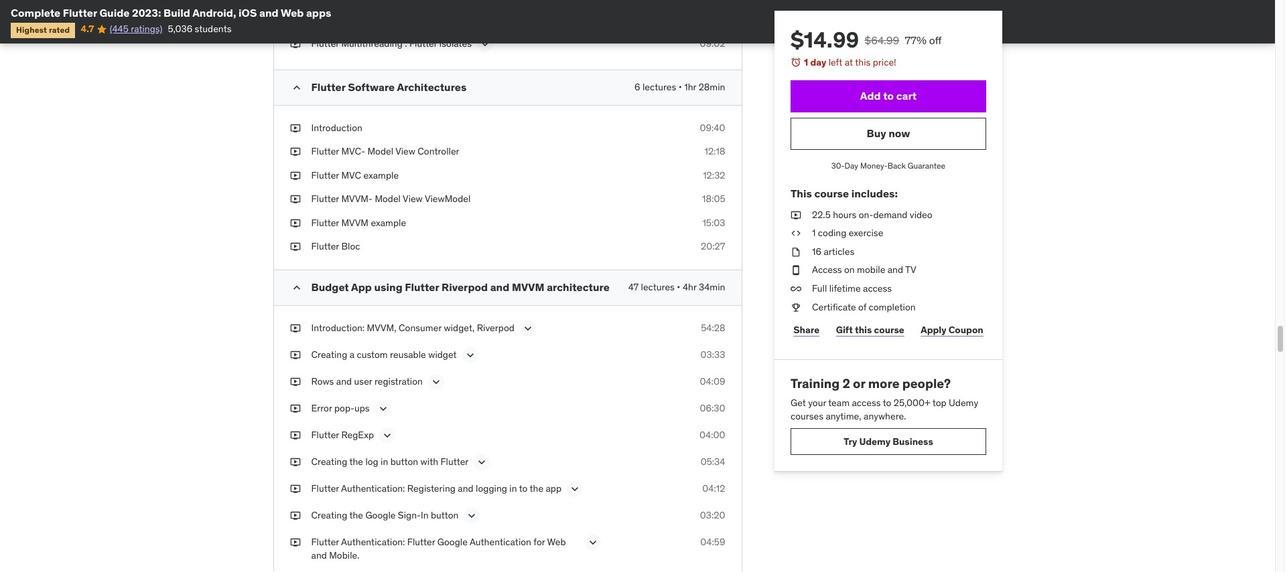 Task type: locate. For each thing, give the bounding box(es) containing it.
this right the gift
[[855, 324, 872, 336]]

flutter down flutter regexp
[[311, 483, 339, 495]]

show lecture description image for rows and user registration
[[429, 376, 443, 389]]

certificate
[[812, 301, 856, 313]]

0 vertical spatial this
[[855, 56, 870, 68]]

1 this from the top
[[855, 56, 870, 68]]

0 vertical spatial riverpod
[[442, 281, 488, 294]]

1 vertical spatial creating
[[311, 456, 347, 468]]

button
[[390, 456, 418, 468], [431, 510, 459, 522]]

the for creating the google sign-in button
[[349, 510, 363, 522]]

course down the completion
[[874, 324, 904, 336]]

google left 'authentication'
[[437, 537, 468, 549]]

1 vertical spatial course
[[874, 324, 904, 336]]

authentication: down log
[[341, 483, 405, 495]]

introduction:
[[311, 322, 365, 334]]

show lecture description image
[[521, 322, 535, 336], [429, 376, 443, 389], [568, 483, 582, 497], [465, 510, 479, 523]]

1 creating from the top
[[311, 349, 347, 361]]

the for creating the log in button with flutter
[[349, 456, 363, 468]]

flutter left mobx
[[311, 10, 339, 22]]

xsmall image for 03:33
[[290, 349, 300, 362]]

at
[[844, 56, 853, 68]]

the left "app"
[[530, 483, 543, 495]]

get
[[790, 397, 806, 409]]

lectures right 47
[[641, 281, 675, 293]]

add
[[860, 89, 880, 103]]

show lecture description image right isolates
[[478, 37, 492, 51]]

on-
[[858, 209, 873, 221]]

flutter right small image at the left top
[[311, 80, 345, 93]]

xsmall image left mvvm-
[[290, 193, 300, 206]]

1 vertical spatial web
[[547, 537, 566, 549]]

show lecture description image for creating the log in button with flutter
[[475, 456, 489, 470]]

lectures right 6 on the top
[[642, 81, 676, 93]]

show lecture description image for creating the google sign-in button
[[465, 510, 479, 523]]

to left cart
[[883, 89, 894, 103]]

16 articles
[[812, 246, 854, 258]]

0 horizontal spatial course
[[814, 187, 849, 201]]

view left controller
[[395, 145, 415, 158]]

the left log
[[349, 456, 363, 468]]

0 vertical spatial udemy
[[948, 397, 978, 409]]

demand
[[873, 209, 907, 221]]

1 horizontal spatial 1
[[812, 227, 815, 239]]

show lecture description image up creating the log in button with flutter
[[381, 430, 394, 443]]

1 vertical spatial authentication:
[[341, 537, 405, 549]]

small image
[[290, 81, 303, 94]]

09:02
[[700, 37, 725, 49]]

1 vertical spatial •
[[677, 281, 680, 293]]

training 2 or more people? get your team access to 25,000+ top udemy courses anytime, anywhere.
[[790, 376, 978, 422]]

your
[[808, 397, 826, 409]]

0 vertical spatial authentication:
[[341, 483, 405, 495]]

0 vertical spatial button
[[390, 456, 418, 468]]

1 vertical spatial this
[[855, 324, 872, 336]]

0 horizontal spatial 1
[[804, 56, 808, 68]]

model
[[367, 145, 393, 158], [375, 193, 401, 205]]

2 authentication: from the top
[[341, 537, 405, 549]]

show lecture description image right widget
[[463, 349, 477, 363]]

1 horizontal spatial course
[[874, 324, 904, 336]]

mobx
[[341, 10, 366, 22]]

0 vertical spatial mvvm
[[341, 217, 369, 229]]

consumer
[[399, 322, 442, 334]]

mvvm left architecture
[[512, 281, 544, 294]]

0 vertical spatial web
[[281, 6, 304, 19]]

mobile
[[857, 264, 885, 276]]

share
[[793, 324, 819, 336]]

access down or
[[852, 397, 880, 409]]

1 authentication: from the top
[[341, 483, 405, 495]]

view left viewmodel
[[403, 193, 423, 205]]

xsmall image for 09:02
[[290, 37, 300, 50]]

show lecture description image for flutter authentication: registering and logging in to the app
[[568, 483, 582, 497]]

0 vertical spatial •
[[679, 81, 682, 93]]

riverpod right widget,
[[477, 322, 514, 334]]

to
[[883, 89, 894, 103], [882, 397, 891, 409], [519, 483, 528, 495]]

mvvm down mvvm-
[[341, 217, 369, 229]]

to up anywhere.
[[882, 397, 891, 409]]

flutter
[[63, 6, 97, 19], [311, 10, 339, 22], [311, 37, 339, 49], [409, 37, 437, 49], [311, 80, 345, 93], [311, 145, 339, 158], [311, 169, 339, 181], [311, 193, 339, 205], [311, 217, 339, 229], [311, 241, 339, 253], [405, 281, 439, 294], [311, 430, 339, 442], [441, 456, 469, 468], [311, 483, 339, 495], [311, 537, 339, 549], [407, 537, 435, 549]]

1 horizontal spatial google
[[437, 537, 468, 549]]

web inside flutter authentication:  flutter google authentication for web and mobile.
[[547, 537, 566, 549]]

button left with
[[390, 456, 418, 468]]

left
[[828, 56, 842, 68]]

47
[[628, 281, 639, 293]]

riverpod for widget,
[[477, 322, 514, 334]]

0 vertical spatial google
[[365, 510, 396, 522]]

1 vertical spatial lectures
[[641, 281, 675, 293]]

access
[[863, 283, 892, 295], [852, 397, 880, 409]]

0 vertical spatial model
[[367, 145, 393, 158]]

rated
[[49, 25, 70, 35]]

0 vertical spatial 1
[[804, 56, 808, 68]]

the
[[349, 456, 363, 468], [530, 483, 543, 495], [349, 510, 363, 522]]

0 horizontal spatial mvvm
[[341, 217, 369, 229]]

xsmall image left error
[[290, 403, 300, 416]]

20:27
[[701, 241, 725, 253]]

web right for
[[547, 537, 566, 549]]

0 vertical spatial the
[[349, 456, 363, 468]]

0 vertical spatial in
[[381, 456, 388, 468]]

1 vertical spatial access
[[852, 397, 880, 409]]

creating left a
[[311, 349, 347, 361]]

and inside flutter authentication:  flutter google authentication for web and mobile.
[[311, 550, 327, 562]]

riverpod up widget,
[[442, 281, 488, 294]]

1 vertical spatial to
[[882, 397, 891, 409]]

the up mobile.
[[349, 510, 363, 522]]

completion
[[868, 301, 915, 313]]

articles
[[823, 246, 854, 258]]

google
[[365, 510, 396, 522], [437, 537, 468, 549]]

authentication: down creating the google sign-in button
[[341, 537, 405, 549]]

1 horizontal spatial udemy
[[948, 397, 978, 409]]

udemy right 'top'
[[948, 397, 978, 409]]

in right log
[[381, 456, 388, 468]]

0 horizontal spatial button
[[390, 456, 418, 468]]

1 vertical spatial model
[[375, 193, 401, 205]]

model right mvvm-
[[375, 193, 401, 205]]

xsmall image down small icon
[[290, 322, 300, 335]]

$14.99
[[790, 26, 859, 54]]

show lecture description image for flutter regexp
[[381, 430, 394, 443]]

example down flutter mvvm- model view viewmodel
[[371, 217, 406, 229]]

1 vertical spatial riverpod
[[477, 322, 514, 334]]

web
[[281, 6, 304, 19], [547, 537, 566, 549]]

view for viewmodel
[[403, 193, 423, 205]]

more
[[868, 376, 899, 392]]

widget
[[428, 349, 457, 361]]

2 creating from the top
[[311, 456, 347, 468]]

model right mvc-
[[367, 145, 393, 158]]

flutter left bloc
[[311, 241, 339, 253]]

view for controller
[[395, 145, 415, 158]]

user
[[354, 376, 372, 388]]

exercise
[[848, 227, 883, 239]]

highest
[[16, 25, 47, 35]]

0 vertical spatial view
[[395, 145, 415, 158]]

in right logging
[[509, 483, 517, 495]]

buy now button
[[790, 118, 986, 150]]

business
[[892, 436, 933, 448]]

1 vertical spatial udemy
[[859, 436, 890, 448]]

lectures for budget app using flutter riverpod and mvvm architecture
[[641, 281, 675, 293]]

xsmall image
[[290, 10, 300, 24], [290, 37, 300, 50], [290, 122, 300, 135], [290, 241, 300, 254], [790, 246, 801, 259], [290, 349, 300, 362], [290, 456, 300, 469], [290, 483, 300, 496], [290, 510, 300, 523], [290, 537, 300, 550]]

to inside "button"
[[883, 89, 894, 103]]

creating down flutter regexp
[[311, 456, 347, 468]]

this right at
[[855, 56, 870, 68]]

show lecture description image
[[478, 37, 492, 51], [463, 349, 477, 363], [376, 403, 390, 416], [381, 430, 394, 443], [475, 456, 489, 470], [586, 537, 599, 550]]

team
[[828, 397, 849, 409]]

or
[[853, 376, 865, 392]]

0 vertical spatial course
[[814, 187, 849, 201]]

2 vertical spatial creating
[[311, 510, 347, 522]]

0 vertical spatial to
[[883, 89, 894, 103]]

example
[[363, 169, 399, 181], [371, 217, 406, 229]]

ratings)
[[131, 23, 162, 35]]

small image
[[290, 281, 303, 295]]

example down flutter mvc- model view controller
[[363, 169, 399, 181]]

access down mobile
[[863, 283, 892, 295]]

1 vertical spatial view
[[403, 193, 423, 205]]

flutter left mvvm-
[[311, 193, 339, 205]]

and
[[259, 6, 278, 19], [887, 264, 903, 276], [490, 281, 509, 294], [336, 376, 352, 388], [458, 483, 473, 495], [311, 550, 327, 562]]

1 for 1 day left at this price!
[[804, 56, 808, 68]]

2
[[842, 376, 850, 392]]

regexp
[[341, 430, 374, 442]]

try udemy business
[[843, 436, 933, 448]]

web left "apps"
[[281, 6, 304, 19]]

flutter down error
[[311, 430, 339, 442]]

1 vertical spatial google
[[437, 537, 468, 549]]

gift this course
[[836, 324, 904, 336]]

google left sign-
[[365, 510, 396, 522]]

udemy right try in the right of the page
[[859, 436, 890, 448]]

show lecture description image up logging
[[475, 456, 489, 470]]

0 vertical spatial example
[[363, 169, 399, 181]]

4hr
[[683, 281, 697, 293]]

1 coding exercise
[[812, 227, 883, 239]]

creating for creating a custom reusable widget
[[311, 349, 347, 361]]

1 horizontal spatial web
[[547, 537, 566, 549]]

1hr
[[684, 81, 696, 93]]

34min
[[699, 281, 725, 293]]

1 vertical spatial mvvm
[[512, 281, 544, 294]]

• for flutter software architectures
[[679, 81, 682, 93]]

0 vertical spatial creating
[[311, 349, 347, 361]]

04:00
[[699, 430, 725, 442]]

creating up mobile.
[[311, 510, 347, 522]]

show lecture description image for introduction: mvvm, consumer widget, riverpod
[[521, 322, 535, 336]]

1 horizontal spatial button
[[431, 510, 459, 522]]

try udemy business link
[[790, 429, 986, 456]]

0 vertical spatial lectures
[[642, 81, 676, 93]]

1 vertical spatial example
[[371, 217, 406, 229]]

creating for creating the google sign-in button
[[311, 510, 347, 522]]

show lecture description image right for
[[586, 537, 599, 550]]

xsmall image left the rows
[[290, 376, 300, 389]]

course up the 22.5 at right
[[814, 187, 849, 201]]

introduction: mvvm, consumer widget, riverpod
[[311, 322, 514, 334]]

of
[[858, 301, 866, 313]]

mvvm
[[341, 217, 369, 229], [512, 281, 544, 294]]

tv
[[905, 264, 916, 276]]

xsmall image for 09:40
[[290, 122, 300, 135]]

xsmall image for 03:20
[[290, 510, 300, 523]]

creating the google sign-in button
[[311, 510, 459, 522]]

flutter regexp
[[311, 430, 374, 442]]

custom
[[357, 349, 388, 361]]

riverpod
[[442, 281, 488, 294], [477, 322, 514, 334]]

•
[[679, 81, 682, 93], [677, 281, 680, 293]]

1 horizontal spatial in
[[509, 483, 517, 495]]

1 right alarm icon
[[804, 56, 808, 68]]

5,036 students
[[168, 23, 231, 35]]

• left 4hr
[[677, 281, 680, 293]]

reusable
[[390, 349, 426, 361]]

xsmall image left flutter mvvm example
[[290, 217, 300, 230]]

button right in
[[431, 510, 459, 522]]

xsmall image left access
[[790, 264, 801, 277]]

1 vertical spatial 1
[[812, 227, 815, 239]]

• left the 1hr
[[679, 81, 682, 93]]

xsmall image
[[290, 145, 300, 159], [290, 169, 300, 182], [290, 193, 300, 206], [790, 209, 801, 222], [290, 217, 300, 230], [790, 227, 801, 240], [790, 264, 801, 277], [790, 283, 801, 296], [790, 301, 801, 314], [290, 322, 300, 335], [290, 376, 300, 389], [290, 403, 300, 416], [290, 430, 300, 443]]

04:12
[[702, 483, 725, 495]]

certificate of completion
[[812, 301, 915, 313]]

1 left "coding"
[[812, 227, 815, 239]]

flutter right ':'
[[409, 37, 437, 49]]

3 creating from the top
[[311, 510, 347, 522]]

in
[[381, 456, 388, 468], [509, 483, 517, 495]]

0 horizontal spatial udemy
[[859, 436, 890, 448]]

03:33
[[701, 349, 725, 361]]

introduction
[[311, 122, 362, 134]]

with
[[420, 456, 438, 468]]

off
[[929, 33, 941, 47]]

top
[[932, 397, 946, 409]]

2 vertical spatial the
[[349, 510, 363, 522]]

flutter up 4.7
[[63, 6, 97, 19]]

authentication: inside flutter authentication:  flutter google authentication for web and mobile.
[[341, 537, 405, 549]]

architecture
[[547, 281, 610, 294]]

to left "app"
[[519, 483, 528, 495]]

flutter down in
[[407, 537, 435, 549]]

47 lectures • 4hr 34min
[[628, 281, 725, 293]]

show lecture description image right ups
[[376, 403, 390, 416]]

error pop-ups
[[311, 403, 370, 415]]



Task type: describe. For each thing, give the bounding box(es) containing it.
0 horizontal spatial in
[[381, 456, 388, 468]]

model for mvc-
[[367, 145, 393, 158]]

30-day money-back guarantee
[[831, 161, 945, 171]]

flutter right using
[[405, 281, 439, 294]]

xsmall image left mvc-
[[290, 145, 300, 159]]

2023:
[[132, 6, 161, 19]]

flutter authentication: registering and logging in to the app
[[311, 483, 561, 495]]

flutter down introduction
[[311, 145, 339, 158]]

show lecture description image for error pop-ups
[[376, 403, 390, 416]]

0 horizontal spatial web
[[281, 6, 304, 19]]

access
[[812, 264, 842, 276]]

bloc
[[341, 241, 360, 253]]

anywhere.
[[863, 410, 906, 422]]

viewmodel
[[425, 193, 471, 205]]

15:03
[[702, 217, 725, 229]]

flutter up mobile.
[[311, 537, 339, 549]]

flutter mvc- model view controller
[[311, 145, 459, 158]]

xsmall image up share
[[790, 301, 801, 314]]

show lecture description image for creating a custom reusable widget
[[463, 349, 477, 363]]

flutter down flutter mobx
[[311, 37, 339, 49]]

03:20
[[700, 510, 725, 522]]

gift
[[836, 324, 853, 336]]

controller
[[418, 145, 459, 158]]

build
[[163, 6, 190, 19]]

authentication
[[470, 537, 531, 549]]

flutter mvc example
[[311, 169, 399, 181]]

28min
[[699, 81, 725, 93]]

xsmall image left full
[[790, 283, 801, 296]]

rows
[[311, 376, 334, 388]]

udemy inside training 2 or more people? get your team access to 25,000+ top udemy courses anytime, anywhere.
[[948, 397, 978, 409]]

to inside training 2 or more people? get your team access to 25,000+ top udemy courses anytime, anywhere.
[[882, 397, 891, 409]]

xsmall image left mvc
[[290, 169, 300, 182]]

mvc-
[[341, 145, 365, 158]]

log
[[365, 456, 378, 468]]

2 this from the top
[[855, 324, 872, 336]]

video
[[909, 209, 932, 221]]

09:40
[[700, 122, 725, 134]]

coding
[[818, 227, 846, 239]]

this
[[790, 187, 812, 201]]

22.5
[[812, 209, 830, 221]]

highest rated
[[16, 25, 70, 35]]

:
[[405, 37, 407, 49]]

courses
[[790, 410, 823, 422]]

guide
[[99, 6, 130, 19]]

xsmall image left flutter regexp
[[290, 430, 300, 443]]

1 vertical spatial the
[[530, 483, 543, 495]]

• for budget app using flutter riverpod and mvvm architecture
[[677, 281, 680, 293]]

google inside flutter authentication:  flutter google authentication for web and mobile.
[[437, 537, 468, 549]]

xsmall image left "coding"
[[790, 227, 801, 240]]

04:09
[[700, 376, 725, 388]]

example for flutter mvvm example
[[371, 217, 406, 229]]

flutter right with
[[441, 456, 469, 468]]

app
[[351, 281, 372, 294]]

isolates
[[439, 37, 472, 49]]

1 vertical spatial button
[[431, 510, 459, 522]]

authentication: for registering
[[341, 483, 405, 495]]

add to cart
[[860, 89, 916, 103]]

1 vertical spatial in
[[509, 483, 517, 495]]

ups
[[354, 403, 370, 415]]

1 horizontal spatial mvvm
[[512, 281, 544, 294]]

buy now
[[866, 127, 910, 140]]

sign-
[[398, 510, 421, 522]]

money-
[[860, 161, 887, 171]]

this course includes:
[[790, 187, 897, 201]]

back
[[887, 161, 905, 171]]

flutter mobx
[[311, 10, 366, 22]]

using
[[374, 281, 402, 294]]

example for flutter mvc example
[[363, 169, 399, 181]]

software
[[348, 80, 395, 93]]

show lecture description image for flutter multithreading : flutter isolates
[[478, 37, 492, 51]]

6
[[634, 81, 640, 93]]

0 horizontal spatial google
[[365, 510, 396, 522]]

1 day left at this price!
[[804, 56, 896, 68]]

show lecture description image for flutter authentication:  flutter google authentication for web and mobile.
[[586, 537, 599, 550]]

2 vertical spatial to
[[519, 483, 528, 495]]

creating for creating the log in button with flutter
[[311, 456, 347, 468]]

riverpod for flutter
[[442, 281, 488, 294]]

1 for 1 coding exercise
[[812, 227, 815, 239]]

mvvm-
[[341, 193, 373, 205]]

05:34
[[701, 456, 725, 468]]

authentication: for flutter
[[341, 537, 405, 549]]

lectures for flutter software architectures
[[642, 81, 676, 93]]

model for mvvm-
[[375, 193, 401, 205]]

mvvm,
[[367, 322, 396, 334]]

apps
[[306, 6, 331, 19]]

buy
[[866, 127, 886, 140]]

access inside training 2 or more people? get your team access to 25,000+ top udemy courses anytime, anywhere.
[[852, 397, 880, 409]]

cart
[[896, 89, 916, 103]]

app
[[546, 483, 561, 495]]

android,
[[192, 6, 236, 19]]

a
[[350, 349, 354, 361]]

0 vertical spatial access
[[863, 283, 892, 295]]

flutter mvvm example
[[311, 217, 406, 229]]

54:28
[[701, 322, 725, 334]]

$14.99 $64.99 77% off
[[790, 26, 941, 54]]

flutter left mvc
[[311, 169, 339, 181]]

error
[[311, 403, 332, 415]]

flutter authentication:  flutter google authentication for web and mobile.
[[311, 537, 566, 562]]

xsmall image down this
[[790, 209, 801, 222]]

flutter software architectures
[[311, 80, 467, 93]]

xsmall image for 05:34
[[290, 456, 300, 469]]

xsmall image for 04:59
[[290, 537, 300, 550]]

(445
[[110, 23, 129, 35]]

udemy inside "link"
[[859, 436, 890, 448]]

people?
[[902, 376, 950, 392]]

budget app using flutter riverpod and mvvm architecture
[[311, 281, 610, 294]]

flutter bloc
[[311, 241, 360, 253]]

access on mobile and tv
[[812, 264, 916, 276]]

alarm image
[[790, 57, 801, 68]]

full lifetime access
[[812, 283, 892, 295]]

anytime,
[[825, 410, 861, 422]]

6 lectures • 1hr 28min
[[634, 81, 725, 93]]

complete
[[11, 6, 60, 19]]

widget,
[[444, 322, 475, 334]]

architectures
[[397, 80, 467, 93]]

04:59
[[700, 537, 725, 549]]

30-
[[831, 161, 844, 171]]

ios
[[239, 6, 257, 19]]

students
[[195, 23, 231, 35]]

5,036
[[168, 23, 192, 35]]

flutter up the flutter bloc
[[311, 217, 339, 229]]

12:18
[[704, 145, 725, 158]]

xsmall image for 20:27
[[290, 241, 300, 254]]

now
[[888, 127, 910, 140]]

pop-
[[334, 403, 354, 415]]

creating a custom reusable widget
[[311, 349, 457, 361]]

16
[[812, 246, 821, 258]]



Task type: vqa. For each thing, say whether or not it's contained in the screenshot.
'buy now' button
yes



